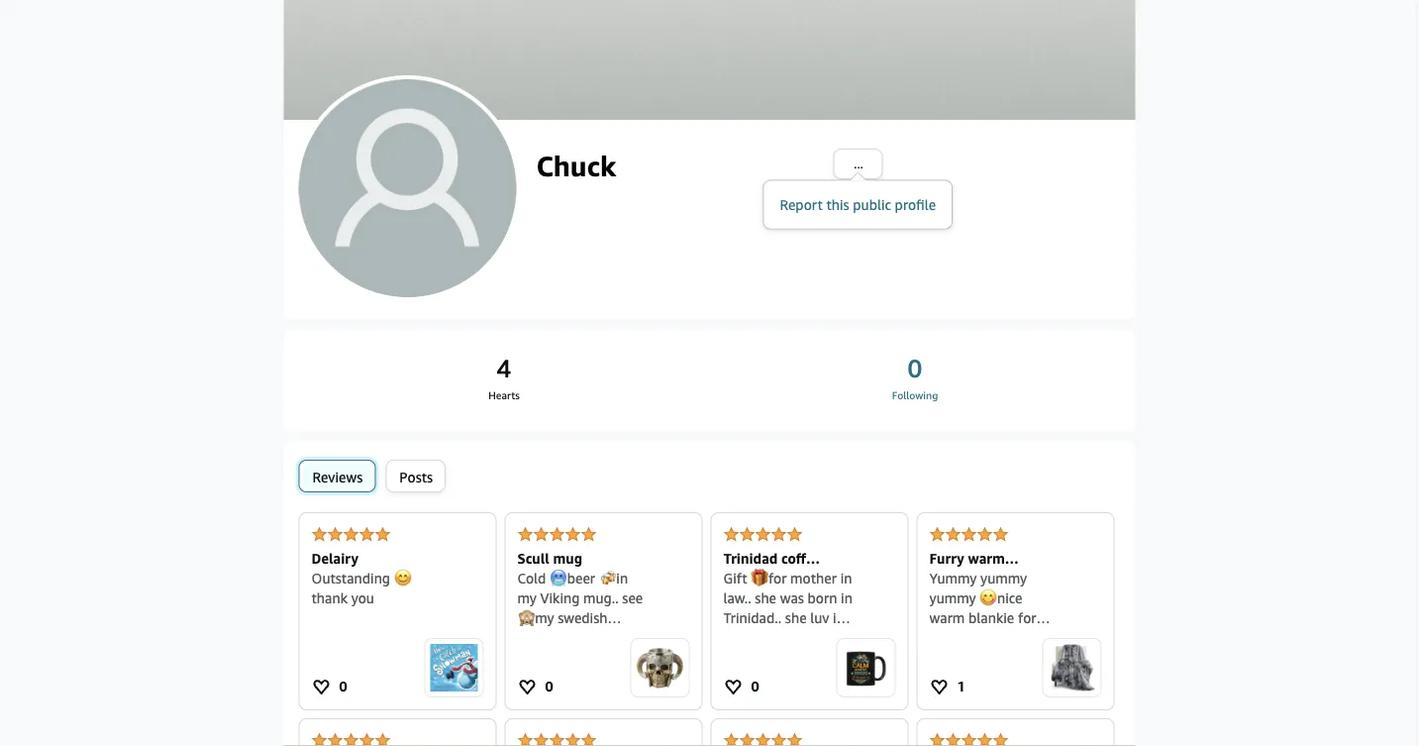 Task type: vqa. For each thing, say whether or not it's contained in the screenshot.
excellent
yes



Task type: describe. For each thing, give the bounding box(es) containing it.
mug
[[553, 550, 583, 567]]

hearts
[[489, 389, 520, 401]]

outstanding
[[312, 570, 390, 587]]

😋
[[980, 590, 994, 606]]

cold
[[518, 570, 546, 587]]

for inside gift 🎁 for mother in law.. she was born in trinidad.. she luv it.. think maybe just maybe she can tolerate me a wee little bit more
[[769, 570, 787, 587]]

more
[[778, 689, 810, 705]]

yummy yummy yummy 😋 nice warm blankie for my tummy.. excellent 👍 blanket.. my daughter and sister in-law so mine ❤️ it.. so ordered
[[930, 570, 1058, 746]]

0 following
[[893, 353, 939, 401]]

4
[[497, 353, 512, 384]]

🎁
[[751, 570, 765, 587]]

1
[[958, 678, 966, 695]]

blankie
[[969, 610, 1015, 626]]

and
[[991, 689, 1015, 705]]

tummy..
[[953, 630, 1004, 646]]

trinidad..
[[724, 610, 782, 626]]

4 hearts
[[489, 353, 520, 401]]

... button
[[835, 150, 882, 178]]

chuck
[[537, 150, 616, 183]]

sister
[[1018, 689, 1052, 705]]

blanket
[[930, 570, 980, 587]]

trinidad
[[724, 550, 778, 567]]

in inside scull mug cold 🥶 beer 🍻 in my viking mug.. see 🙈 my swedish mouth 👄 smile 😁
[[617, 570, 628, 587]]

1 vertical spatial she
[[786, 610, 807, 626]]

beer
[[567, 570, 596, 587]]

reviews button
[[299, 460, 376, 492]]

🙈
[[518, 610, 532, 626]]

my up 🙈
[[518, 590, 537, 606]]

1 vertical spatial maybe
[[724, 650, 766, 666]]

in right mother on the right bottom
[[841, 570, 853, 587]]

you
[[351, 590, 374, 606]]

0 inside 0 following
[[908, 353, 923, 384]]

gift 🎁 for mother in law.. she was born in trinidad.. she luv it.. think maybe just maybe she can tolerate me a wee little bit more
[[724, 570, 853, 705]]

my down 👍
[[988, 669, 1007, 686]]

😁
[[618, 630, 631, 646]]

luv
[[811, 610, 830, 626]]

bit
[[757, 689, 774, 705]]

following
[[893, 389, 939, 401]]

see
[[623, 590, 643, 606]]

scull
[[518, 550, 550, 567]]

warm inside furry warm blanket
[[969, 550, 1006, 567]]

mine
[[990, 709, 1021, 725]]

wee
[[812, 669, 837, 686]]

👄
[[563, 630, 577, 646]]

just
[[806, 630, 828, 646]]

furry warm blanket
[[930, 550, 1006, 587]]

my right 🙈
[[535, 610, 554, 626]]

👍
[[990, 650, 1004, 666]]

mother
[[791, 570, 837, 587]]

nice
[[998, 590, 1023, 606]]

0 for cold 🥶 beer 🍻 in my viking mug.. see 🙈 my swedish mouth 👄 smile 😁
[[545, 678, 554, 695]]

delairy outstanding 😊 thank you
[[312, 550, 408, 606]]

viking
[[541, 590, 580, 606]]

2 vertical spatial she
[[770, 650, 791, 666]]

🥶
[[550, 570, 564, 587]]

it.. inside gift 🎁 for mother in law.. she was born in trinidad.. she luv it.. think maybe just maybe she can tolerate me a wee little bit more
[[833, 610, 849, 626]]



Task type: locate. For each thing, give the bounding box(es) containing it.
0 vertical spatial yummy
[[981, 570, 1028, 587]]

was
[[780, 590, 804, 606]]

reviews
[[313, 468, 363, 485]]

❤️
[[1025, 709, 1039, 725]]

0 horizontal spatial it..
[[833, 610, 849, 626]]

0
[[908, 353, 923, 384], [339, 678, 347, 695], [545, 678, 554, 695], [752, 678, 760, 695]]

1 vertical spatial for
[[1019, 610, 1037, 626]]

0 horizontal spatial yummy
[[930, 590, 977, 606]]

for
[[769, 570, 787, 587], [1019, 610, 1037, 626]]

for inside yummy yummy yummy 😋 nice warm blankie for my tummy.. excellent 👍 blanket.. my daughter and sister in-law so mine ❤️ it.. so ordered
[[1019, 610, 1037, 626]]

maybe up can
[[760, 630, 802, 646]]

1 vertical spatial it..
[[1043, 709, 1058, 725]]

yummy
[[981, 570, 1028, 587], [930, 590, 977, 606]]

blanket..
[[930, 669, 984, 686]]

mug..
[[584, 590, 619, 606]]

excellent
[[930, 650, 986, 666]]

my
[[518, 590, 537, 606], [535, 610, 554, 626], [930, 630, 949, 646], [988, 669, 1007, 686]]

she down was
[[786, 610, 807, 626]]

posts
[[400, 468, 433, 485]]

law
[[947, 709, 969, 725]]

so
[[972, 709, 986, 725], [930, 729, 944, 745]]

in
[[617, 570, 628, 587], [841, 570, 853, 587], [841, 590, 853, 606]]

0 vertical spatial for
[[769, 570, 787, 587]]

gift
[[724, 570, 748, 587]]

tolerate
[[724, 669, 774, 686]]

0 down thank
[[339, 678, 347, 695]]

born
[[808, 590, 838, 606]]

...
[[854, 156, 864, 171]]

1 vertical spatial yummy
[[930, 590, 977, 606]]

0 vertical spatial it..
[[833, 610, 849, 626]]

report this public profile
[[780, 196, 937, 213]]

mouth
[[518, 630, 560, 646]]

profile
[[895, 196, 937, 213]]

1 vertical spatial so
[[930, 729, 944, 745]]

in right 🍻
[[617, 570, 628, 587]]

😊
[[394, 570, 408, 587]]

it.. inside yummy yummy yummy 😋 nice warm blankie for my tummy.. excellent 👍 blanket.. my daughter and sister in-law so mine ❤️ it.. so ordered
[[1043, 709, 1058, 725]]

so down in-
[[930, 729, 944, 745]]

can
[[795, 650, 817, 666]]

maybe
[[760, 630, 802, 646], [724, 650, 766, 666]]

my up excellent
[[930, 630, 949, 646]]

me
[[777, 669, 797, 686]]

she
[[755, 590, 777, 606], [786, 610, 807, 626], [770, 650, 791, 666]]

for right 🎁
[[769, 570, 787, 587]]

for down 'nice'
[[1019, 610, 1037, 626]]

this
[[827, 196, 850, 213]]

delairy
[[312, 550, 359, 567]]

furry
[[930, 550, 965, 567]]

0 left me
[[752, 678, 760, 695]]

0 for outstanding 😊 thank you
[[339, 678, 347, 695]]

posts button
[[386, 460, 446, 492]]

warm inside yummy yummy yummy 😋 nice warm blankie for my tummy.. excellent 👍 blanket.. my daughter and sister in-law so mine ❤️ it.. so ordered
[[930, 610, 965, 626]]

warm up tummy..
[[930, 610, 965, 626]]

scull mug cold 🥶 beer 🍻 in my viking mug.. see 🙈 my swedish mouth 👄 smile 😁
[[518, 550, 643, 646]]

public
[[853, 196, 892, 213]]

1 vertical spatial warm
[[930, 610, 965, 626]]

in-
[[930, 709, 947, 725]]

1 horizontal spatial warm
[[969, 550, 1006, 567]]

maybe up the tolerate
[[724, 650, 766, 666]]

0 horizontal spatial so
[[930, 729, 944, 745]]

🍻
[[599, 570, 613, 587]]

warm up blanket
[[969, 550, 1006, 567]]

trinidad coffee ☕
[[724, 550, 822, 587]]

yummy down yummy
[[930, 590, 977, 606]]

0 horizontal spatial warm
[[930, 610, 965, 626]]

a
[[801, 669, 808, 686]]

☕
[[724, 570, 738, 587]]

0 vertical spatial so
[[972, 709, 986, 725]]

smile
[[581, 630, 614, 646]]

coffee
[[782, 550, 822, 567]]

1 horizontal spatial yummy
[[981, 570, 1028, 587]]

so right the law
[[972, 709, 986, 725]]

it.. right luv
[[833, 610, 849, 626]]

0 vertical spatial maybe
[[760, 630, 802, 646]]

warm
[[969, 550, 1006, 567], [930, 610, 965, 626]]

yummy
[[930, 570, 977, 587]]

yummy up 'nice'
[[981, 570, 1028, 587]]

daughter
[[930, 689, 987, 705]]

0 for gift 🎁 for mother in law.. she was born in trinidad.. she luv it.. think maybe just maybe she can tolerate me a wee little bit more
[[752, 678, 760, 695]]

she up me
[[770, 650, 791, 666]]

0 vertical spatial warm
[[969, 550, 1006, 567]]

1 horizontal spatial for
[[1019, 610, 1037, 626]]

0 down mouth
[[545, 678, 554, 695]]

0 up following on the right of the page
[[908, 353, 923, 384]]

in right born
[[841, 590, 853, 606]]

thank
[[312, 590, 348, 606]]

it..
[[833, 610, 849, 626], [1043, 709, 1058, 725]]

law..
[[724, 590, 752, 606]]

report this public profile link
[[780, 196, 937, 213]]

0 vertical spatial she
[[755, 590, 777, 606]]

swedish
[[558, 610, 608, 626]]

report
[[780, 196, 823, 213]]

she down 🎁
[[755, 590, 777, 606]]

1 horizontal spatial it..
[[1043, 709, 1058, 725]]

it.. right ❤️
[[1043, 709, 1058, 725]]

1 horizontal spatial so
[[972, 709, 986, 725]]

think
[[724, 630, 756, 646]]

little
[[724, 689, 753, 705]]

0 horizontal spatial for
[[769, 570, 787, 587]]



